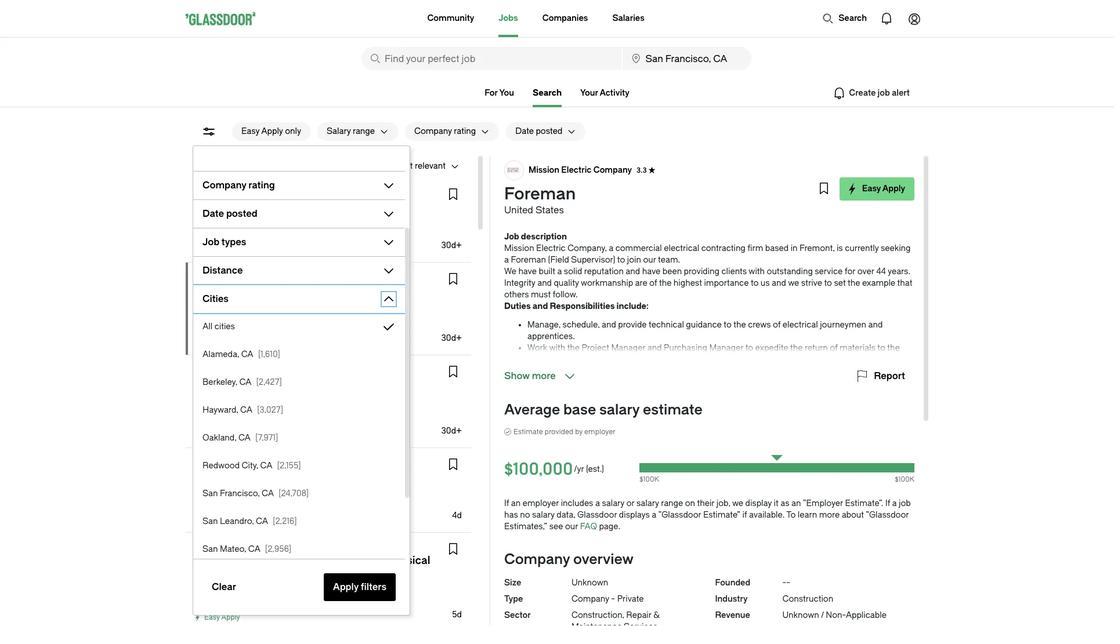Task type: vqa. For each thing, say whether or not it's contained in the screenshot.
Device
no



Task type: locate. For each thing, give the bounding box(es) containing it.
mission electric company 3.3 ★ inside the 'jobs list' element
[[219, 277, 346, 287]]

1 vertical spatial mission electric company logo image
[[196, 273, 214, 291]]

0 horizontal spatial ★
[[339, 278, 346, 286]]

est.) inside san francisco, ca (employer est.)
[[338, 600, 354, 610]]

manage, schedule, and provide technical guidance to the crews of electrical journeymen and apprentices. work with the project manager and purchasing manager to expedite the return of materials to the warehouse as phases of the job are completed.
[[528, 320, 900, 365]]

more inside if an employer includes a salary or salary range on their job, we display it as an "employer estimate".  if a job has no salary data, glassdoor displays a "glassdoor estimate" if available.  to learn more about "glassdoor estimates," see our
[[819, 511, 840, 521]]

2 vertical spatial mission
[[219, 277, 250, 287]]

1 horizontal spatial &
[[654, 611, 660, 621]]

jobs list element
[[186, 178, 478, 627]]

faq page.
[[580, 522, 621, 532]]

0 horizontal spatial "glassdoor
[[659, 511, 702, 521]]

- inside burlingame, ca $97k - $107k (employer est.) easy apply
[[217, 416, 221, 426]]

1 horizontal spatial range
[[661, 499, 683, 509]]

search
[[839, 13, 867, 23], [533, 88, 562, 98]]

0 vertical spatial rating
[[454, 127, 476, 136]]

(employer up "alameda, ca [1,610]"
[[220, 323, 259, 333]]

of right phases
[[613, 355, 621, 365]]

a up glassdoor
[[596, 499, 600, 509]]

& inside the 'jobs list' element
[[239, 188, 245, 198]]

0 horizontal spatial job
[[203, 237, 219, 248]]

san inside san francisco, ca (employer est.) easy apply
[[195, 487, 210, 497]]

are down join
[[635, 279, 648, 289]]

job types button
[[193, 233, 377, 252]]

1 vertical spatial job
[[899, 499, 911, 509]]

0 vertical spatial more
[[532, 371, 556, 382]]

(employer inside burlingame, ca $97k - $107k (employer est.) easy apply
[[247, 416, 286, 426]]

None field
[[362, 47, 621, 70], [623, 47, 752, 70]]

are inside the manage, schedule, and provide technical guidance to the crews of electrical journeymen and apprentices. work with the project manager and purchasing manager to expedite the return of materials to the warehouse as phases of the job are completed.
[[651, 355, 663, 365]]

easy inside burlingame, ca $97k - $107k (employer est.) easy apply
[[204, 430, 220, 438]]

0 vertical spatial employer
[[585, 428, 616, 437]]

"glassdoor down "estimate"."
[[866, 511, 909, 521]]

easy inside san francisco, ca (employer est.) easy apply
[[204, 515, 220, 523]]

1 none field from the left
[[362, 47, 621, 70]]

1 horizontal spatial date
[[516, 127, 534, 136]]

0 vertical spatial company rating
[[414, 127, 476, 136]]

the left project
[[568, 344, 580, 354]]

& left sports
[[239, 188, 245, 198]]

3.3
[[637, 167, 647, 175], [327, 278, 338, 286]]

unknown up the company - private
[[572, 579, 608, 589]]

company rating button up the relevant on the top
[[405, 122, 476, 141]]

est.) up the [1,610]
[[261, 323, 277, 333]]

about
[[842, 511, 864, 521]]

as
[[572, 355, 581, 365], [781, 499, 790, 509]]

1 vertical spatial states
[[222, 309, 247, 319]]

salary left or at the right of page
[[602, 499, 625, 509]]

1 horizontal spatial are
[[651, 355, 663, 365]]

1 vertical spatial date
[[203, 208, 224, 219]]

1 horizontal spatial job
[[899, 499, 911, 509]]

mission up foreman united states
[[529, 165, 560, 175]]

1 horizontal spatial as
[[781, 499, 790, 509]]

are inside 'job description mission electric company, a commercial electrical contracting firm based in fremont, is currently seeking a foreman (field supervisor) to join our team. we have built a solid reputation and have been providing clients with outstanding service for over 44 years. integrity and quality workmanship are of the highest importance to us and we strive to set the example that others must follow. duties and responsibilities include:'
[[635, 279, 648, 289]]

creek,
[[231, 601, 256, 611]]

ca left [3,027]
[[244, 402, 256, 412]]

0 vertical spatial range
[[353, 127, 375, 136]]

0 vertical spatial date posted
[[516, 127, 563, 136]]

1 horizontal spatial ★
[[649, 167, 656, 175]]

provided
[[545, 428, 574, 437]]

health down [2,216]
[[258, 543, 285, 553]]

0 horizontal spatial none field
[[362, 47, 621, 70]]

electrical up team.
[[664, 244, 700, 254]]

mission electric company logo image up foreman united states
[[505, 161, 524, 180]]

(employer inside united states $100k (employer est.)
[[220, 323, 259, 333]]

to right materials
[[878, 344, 886, 354]]

0 vertical spatial &
[[239, 188, 245, 198]]

Search keyword field
[[362, 47, 621, 70]]

3 30d+ from the top
[[441, 427, 462, 437]]

job inside job types "popup button"
[[203, 237, 219, 248]]

[2,427]
[[256, 378, 282, 388]]

average
[[504, 402, 560, 419]]

of left highest
[[650, 279, 657, 289]]

search button
[[817, 7, 873, 30]]

fremont,
[[800, 244, 835, 254]]

of
[[650, 279, 657, 289], [773, 320, 781, 330], [830, 344, 838, 354], [613, 355, 621, 365]]

united up description
[[504, 205, 533, 216]]

1 vertical spatial are
[[651, 355, 663, 365]]

oakland, ca [7,971]
[[203, 434, 278, 444]]

strive
[[802, 279, 823, 289]]

page.
[[599, 522, 621, 532]]

0 vertical spatial states
[[536, 205, 564, 216]]

posted for left date posted dropdown button
[[226, 208, 258, 219]]

0 vertical spatial electrical
[[664, 244, 700, 254]]

1 vertical spatial health
[[258, 543, 285, 553]]

1 vertical spatial ★
[[339, 278, 346, 286]]

1 horizontal spatial job
[[504, 232, 519, 242]]

your activity
[[580, 88, 630, 98]]

1 horizontal spatial electrical
[[783, 320, 818, 330]]

date posted up per
[[203, 208, 258, 219]]

our down data,
[[565, 522, 578, 532]]

that
[[898, 279, 913, 289]]

job inside if an employer includes a salary or salary range on their job, we display it as an "employer estimate".  if a job has no salary data, glassdoor displays a "glassdoor estimate" if available.  to learn more about "glassdoor estimates," see our
[[899, 499, 911, 509]]

0 vertical spatial electric
[[562, 165, 592, 175]]

the left crews
[[734, 320, 746, 330]]

(employer up leandro,
[[217, 501, 256, 511]]

&
[[239, 188, 245, 198], [654, 611, 660, 621]]

0 horizontal spatial company rating
[[203, 180, 275, 191]]

company overview
[[504, 552, 634, 568]]

importance
[[704, 279, 749, 289]]

1 vertical spatial electric
[[536, 244, 566, 254]]

1 vertical spatial more
[[819, 511, 840, 521]]

we
[[788, 279, 800, 289], [733, 499, 744, 509]]

1 horizontal spatial easy apply
[[863, 184, 906, 194]]

3.3 for the topmost mission electric company logo
[[637, 167, 647, 175]]

1 horizontal spatial more
[[819, 511, 840, 521]]

(employer for united states $100k (employer est.)
[[220, 323, 259, 333]]

posted up hour
[[226, 208, 258, 219]]

easy apply
[[863, 184, 906, 194], [204, 614, 240, 622]]

ca up hour
[[254, 217, 266, 226]]

0 horizontal spatial with
[[549, 344, 566, 354]]

for you
[[485, 88, 514, 98]]

1 horizontal spatial none field
[[623, 47, 752, 70]]

0 vertical spatial services
[[300, 459, 335, 468]]

ca down the $107k
[[239, 434, 251, 444]]

homeassist
[[195, 459, 243, 468]]

1 horizontal spatial with
[[749, 267, 765, 277]]

type
[[504, 595, 523, 605]]

and up materials
[[869, 320, 883, 330]]

company rating button down jobs
[[193, 176, 377, 195]]

1 vertical spatial mission
[[504, 244, 534, 254]]

francisco, inside san francisco, ca (employer est.) easy apply
[[212, 487, 252, 497]]

(employer down [3,027]
[[247, 416, 286, 426]]

if right "estimate"."
[[886, 499, 891, 509]]

0 vertical spatial united
[[504, 205, 533, 216]]

more down warehouse
[[532, 371, 556, 382]]

all
[[203, 322, 213, 332]]

francisco, for orthocare
[[212, 217, 252, 226]]

the right phases
[[623, 355, 635, 365]]

electric inside 'job description mission electric company, a commercial electrical contracting firm based in fremont, is currently seeking a foreman (field supervisor) to join our team. we have built a solid reputation and have been providing clients with outstanding service for over 44 years. integrity and quality workmanship are of the highest importance to us and we strive to set the example that others must follow. duties and responsibilities include:'
[[536, 244, 566, 254]]

sector
[[504, 611, 531, 621]]

date posted button down search link
[[506, 122, 563, 141]]

an up has
[[511, 499, 521, 509]]

& right 'repair'
[[654, 611, 660, 621]]

1 30d+ from the top
[[441, 241, 462, 251]]

electric inside the 'jobs list' element
[[252, 277, 282, 287]]

their
[[697, 499, 715, 509]]

1 vertical spatial posted
[[226, 208, 258, 219]]

1 vertical spatial date posted
[[203, 208, 258, 219]]

electric down description
[[536, 244, 566, 254]]

a up we
[[504, 255, 509, 265]]

(employer inside san francisco, ca (employer est.) easy apply
[[217, 501, 256, 511]]

cities list box
[[193, 313, 405, 620]]

apply inside san francisco, ca $38.00 per hour easy apply
[[221, 244, 240, 253]]

have up integrity
[[519, 267, 537, 277]]

Search location field
[[623, 47, 752, 70]]

3.3 inside the 'jobs list' element
[[327, 278, 338, 286]]

estimate"
[[704, 511, 741, 521]]

company rating button
[[405, 122, 476, 141], [193, 176, 377, 195]]

company rating up the relevant on the top
[[414, 127, 476, 136]]

2 vertical spatial electric
[[252, 277, 282, 287]]

meridian
[[195, 543, 230, 553]]

1 horizontal spatial if
[[886, 499, 891, 509]]

0 horizontal spatial company rating button
[[193, 176, 377, 195]]

with down apprentices.
[[549, 344, 566, 354]]

join
[[627, 255, 641, 265]]

(employer down the san rafael, ca button
[[297, 600, 336, 610]]

repair
[[627, 611, 652, 621]]

1 vertical spatial unknown
[[783, 611, 820, 621]]

job inside 'job description mission electric company, a commercial electrical contracting firm based in fremont, is currently seeking a foreman (field supervisor) to join our team. we have built a solid reputation and have been providing clients with outstanding service for over 44 years. integrity and quality workmanship are of the highest importance to us and we strive to set the example that others must follow. duties and responsibilities include:'
[[504, 232, 519, 242]]

unknown for unknown / non-applicable
[[783, 611, 820, 621]]

for you link
[[485, 88, 514, 98]]

1 horizontal spatial company rating button
[[405, 122, 476, 141]]

1 horizontal spatial date posted button
[[506, 122, 563, 141]]

est.) inside united states $100k (employer est.)
[[261, 323, 277, 333]]

1 vertical spatial employer
[[523, 499, 559, 509]]

0 horizontal spatial mission electric company 3.3 ★
[[219, 277, 346, 287]]

sports
[[247, 188, 274, 198]]

providing
[[684, 267, 720, 277]]

in
[[791, 244, 798, 254]]

san inside button
[[203, 573, 218, 583]]

states up description
[[536, 205, 564, 216]]

non-
[[826, 611, 846, 621]]

0 horizontal spatial have
[[519, 267, 537, 277]]

as inside the manage, schedule, and provide technical guidance to the crews of electrical journeymen and apprentices. work with the project manager and purchasing manager to expedite the return of materials to the warehouse as phases of the job are completed.
[[572, 355, 581, 365]]

san inside san francisco, ca $38.00 per hour easy apply
[[195, 217, 210, 226]]

0 vertical spatial health
[[272, 459, 298, 468]]

2 30d+ from the top
[[441, 334, 462, 344]]

salary right or at the right of page
[[637, 499, 659, 509]]

mission up we
[[504, 244, 534, 254]]

are
[[635, 279, 648, 289], [651, 355, 663, 365]]

francisco, inside san francisco, ca (employer est.)
[[212, 586, 252, 596]]

manager down the "guidance"
[[710, 344, 744, 354]]

1 horizontal spatial states
[[536, 205, 564, 216]]

activity
[[600, 88, 630, 98]]

1 horizontal spatial 3.3
[[637, 167, 647, 175]]

1 horizontal spatial mission electric company logo image
[[505, 161, 524, 180]]

mission electric company logo image up cities
[[196, 273, 214, 291]]

0 horizontal spatial search
[[533, 88, 562, 98]]

size
[[504, 579, 521, 589]]

home
[[245, 459, 270, 468], [232, 543, 256, 553]]

if an employer includes a salary or salary range on their job, we display it as an "employer estimate".  if a job has no salary data, glassdoor displays a "glassdoor estimate" if available.  to learn more about "glassdoor estimates," see our
[[504, 499, 911, 532]]

1 vertical spatial date posted button
[[193, 205, 377, 223]]

we inside if an employer includes a salary or salary range on their job, we display it as an "employer estimate".  if a job has no salary data, glassdoor displays a "glassdoor estimate" if available.  to learn more about "glassdoor estimates," see our
[[733, 499, 744, 509]]

1 horizontal spatial an
[[792, 499, 801, 509]]

1 vertical spatial united
[[195, 309, 220, 319]]

ca up the creek,
[[254, 586, 266, 596]]

francisco, for meridian
[[212, 586, 252, 596]]

0 vertical spatial our
[[643, 255, 656, 265]]

0 horizontal spatial services
[[300, 459, 335, 468]]

1 horizontal spatial date posted
[[516, 127, 563, 136]]

job left description
[[504, 232, 519, 242]]

mission inside the 'jobs list' element
[[219, 277, 250, 287]]

1 horizontal spatial mission electric company 3.3 ★
[[529, 165, 656, 175]]

salary range
[[327, 127, 375, 136]]

0 horizontal spatial mission electric company logo image
[[196, 273, 214, 291]]

none field search location
[[623, 47, 752, 70]]

employer up no
[[523, 499, 559, 509]]

if up has
[[504, 499, 509, 509]]

mission inside 'job description mission electric company, a commercial electrical contracting firm based in fremont, is currently seeking a foreman (field supervisor) to join our team. we have built a solid reputation and have been providing clients with outstanding service for over 44 years. integrity and quality workmanship are of the highest importance to us and we strive to set the example that others must follow. duties and responsibilities include:'
[[504, 244, 534, 254]]

range left on
[[661, 499, 683, 509]]

2 "glassdoor from the left
[[866, 511, 909, 521]]

range
[[353, 127, 375, 136], [661, 499, 683, 509]]

0 horizontal spatial posted
[[226, 208, 258, 219]]

home down san leandro, ca [2,216]
[[232, 543, 256, 553]]

1 vertical spatial company rating
[[203, 180, 275, 191]]

1 horizontal spatial unknown
[[783, 611, 820, 621]]

and down join
[[626, 267, 640, 277]]

we down outstanding
[[788, 279, 800, 289]]

0 vertical spatial with
[[749, 267, 765, 277]]

range right salary
[[353, 127, 375, 136]]

ca inside san francisco, ca $38.00 per hour easy apply
[[254, 217, 266, 226]]

and left provide
[[602, 320, 616, 330]]

1 horizontal spatial we
[[788, 279, 800, 289]]

unknown down construction
[[783, 611, 820, 621]]

as left phases
[[572, 355, 581, 365]]

date down orthocare
[[203, 208, 224, 219]]

0 horizontal spatial employer
[[523, 499, 559, 509]]

1 vertical spatial company rating button
[[193, 176, 377, 195]]

more down "employer
[[819, 511, 840, 521]]

est.) for san francisco, ca (employer est.)
[[338, 600, 354, 610]]

1 horizontal spatial company rating
[[414, 127, 476, 136]]

date down search link
[[516, 127, 534, 136]]

(est.)
[[586, 465, 604, 475]]

0 vertical spatial posted
[[536, 127, 563, 136]]

posted for date posted dropdown button to the top
[[536, 127, 563, 136]]

& inside construction, repair & maintenance services
[[654, 611, 660, 621]]

1 vertical spatial we
[[733, 499, 744, 509]]

construction, repair & maintenance services
[[572, 611, 660, 627]]

faq
[[580, 522, 597, 532]]

you
[[500, 88, 514, 98]]

jobs link
[[499, 0, 518, 37]]

learn
[[798, 511, 817, 521]]

employer right 'by'
[[585, 428, 616, 437]]

0 vertical spatial date
[[516, 127, 534, 136]]

california
[[305, 370, 344, 380]]

states inside foreman united states
[[536, 205, 564, 216]]

our right join
[[643, 255, 656, 265]]

technical
[[649, 320, 684, 330]]

est.) for san francisco, ca (employer est.) easy apply
[[258, 501, 274, 511]]

to
[[787, 511, 796, 521]]

electric up foreman united states
[[562, 165, 592, 175]]

0 vertical spatial 30d+
[[441, 241, 462, 251]]

★ inside the 'jobs list' element
[[339, 278, 346, 286]]

mission down distance
[[219, 277, 250, 287]]

francisco, down the san rafael, ca
[[212, 586, 252, 596]]

0 vertical spatial mission electric company 3.3 ★
[[529, 165, 656, 175]]

salaries
[[613, 13, 645, 23]]

an up to
[[792, 499, 801, 509]]

est.) down san francisco, ca [24,708]
[[258, 501, 274, 511]]

been
[[663, 267, 682, 277]]

electrical inside 'job description mission electric company, a commercial electrical contracting firm based in fremont, is currently seeking a foreman (field supervisor) to join our team. we have built a solid reputation and have been providing clients with outstanding service for over 44 years. integrity and quality workmanship are of the highest importance to us and we strive to set the example that others must follow. duties and responsibilities include:'
[[664, 244, 700, 254]]

san mateo, ca [2,956]
[[203, 545, 292, 555]]

construction,
[[572, 611, 625, 621]]

san for san francisco, ca (employer est.)
[[195, 586, 210, 596]]

states up cities on the bottom of the page
[[222, 309, 247, 319]]

(employer
[[220, 323, 259, 333], [247, 416, 286, 426], [217, 501, 256, 511], [297, 600, 336, 610]]

1 vertical spatial &
[[654, 611, 660, 621]]

san rafael, ca button
[[193, 564, 405, 592]]

includes
[[561, 499, 594, 509]]

0 horizontal spatial are
[[635, 279, 648, 289]]

0 horizontal spatial an
[[511, 499, 521, 509]]

est.) up [2,155]
[[288, 416, 304, 426]]

seeking
[[881, 244, 911, 254]]

0 horizontal spatial date
[[203, 208, 224, 219]]

francisco,
[[241, 161, 281, 171], [212, 217, 252, 226], [212, 487, 252, 497], [220, 489, 260, 499], [212, 586, 252, 596]]

easy apply only button
[[232, 122, 311, 141]]

and down must
[[533, 302, 548, 312]]

(employer inside san francisco, ca (employer est.)
[[297, 600, 336, 610]]

1 vertical spatial mission electric company 3.3 ★
[[219, 277, 346, 287]]

the down been
[[659, 279, 672, 289]]

date for left date posted dropdown button
[[203, 208, 224, 219]]

the down for
[[848, 279, 861, 289]]

1 vertical spatial services
[[624, 623, 658, 627]]

unknown
[[572, 579, 608, 589], [783, 611, 820, 621]]

an
[[511, 499, 521, 509], [792, 499, 801, 509]]

mission electric company 3.3 ★ for mission electric company logo within the 'jobs list' element
[[219, 277, 346, 287]]

unknown / non-applicable
[[783, 611, 887, 621]]

provide
[[618, 320, 647, 330]]

francisco, up per
[[212, 217, 252, 226]]

san for san mateo, ca [2,956]
[[203, 545, 218, 555]]

2 vertical spatial 30d+
[[441, 427, 462, 437]]

1 vertical spatial easy apply
[[204, 614, 240, 622]]

show more button
[[504, 370, 577, 384]]

0 vertical spatial company rating button
[[405, 122, 476, 141]]

0 horizontal spatial united
[[195, 309, 220, 319]]

francisco, up leandro,
[[220, 489, 260, 499]]

(employer for san francisco, ca (employer est.) easy apply
[[217, 501, 256, 511]]

2 none field from the left
[[623, 47, 752, 70]]

francisco, inside san francisco, ca $38.00 per hour easy apply
[[212, 217, 252, 226]]

1 horizontal spatial "glassdoor
[[866, 511, 909, 521]]

services down 'repair'
[[624, 623, 658, 627]]

2 if from the left
[[886, 499, 891, 509]]

1 horizontal spatial rating
[[454, 127, 476, 136]]

services up [24,708]
[[300, 459, 335, 468]]

manager down provide
[[612, 344, 646, 354]]

"employer
[[803, 499, 843, 509]]

job
[[504, 232, 519, 242], [203, 237, 219, 248]]

more inside popup button
[[532, 371, 556, 382]]

1 horizontal spatial have
[[642, 267, 661, 277]]

1 vertical spatial foreman
[[511, 255, 546, 265]]

0 vertical spatial are
[[635, 279, 648, 289]]

date posted down search link
[[516, 127, 563, 136]]

employer inside if an employer includes a salary or salary range on their job, we display it as an "employer estimate".  if a job has no salary data, glassdoor displays a "glassdoor estimate" if available.  to learn more about "glassdoor estimates," see our
[[523, 499, 559, 509]]

easterseals northern california
[[219, 370, 344, 380]]

date posted for date posted dropdown button to the top
[[516, 127, 563, 136]]

types
[[222, 237, 246, 248]]

ca up the $107k
[[240, 406, 253, 416]]

unknown for unknown
[[572, 579, 608, 589]]

est.) inside san francisco, ca (employer est.) easy apply
[[258, 501, 274, 511]]

to left join
[[618, 255, 625, 265]]

ca right city,
[[260, 462, 273, 471]]

san inside san francisco, ca (employer est.)
[[195, 586, 210, 596]]

electrical up "return"
[[783, 320, 818, 330]]

if
[[504, 499, 509, 509], [886, 499, 891, 509]]

date posted button down the physical
[[193, 205, 377, 223]]

our inside 'job description mission electric company, a commercial electrical contracting firm based in fremont, is currently seeking a foreman (field supervisor) to join our team. we have built a solid reputation and have been providing clients with outstanding service for over 44 years. integrity and quality workmanship are of the highest importance to us and we strive to set the example that others must follow. duties and responsibilities include:'
[[643, 255, 656, 265]]

1 "glassdoor from the left
[[659, 511, 702, 521]]

mission electric company logo image
[[505, 161, 524, 180], [196, 273, 214, 291]]

warehouse
[[528, 355, 570, 365]]

salary range button
[[318, 122, 375, 141]]

1 vertical spatial home
[[232, 543, 256, 553]]

1 horizontal spatial manager
[[710, 344, 744, 354]]

3.3 for mission electric company logo within the 'jobs list' element
[[327, 278, 338, 286]]

ca down 'redwood city, ca [2,155]'
[[254, 487, 266, 497]]

1 horizontal spatial posted
[[536, 127, 563, 136]]

est.) down the san rafael, ca button
[[338, 600, 354, 610]]

0 horizontal spatial 3.3
[[327, 278, 338, 286]]



Task type: describe. For each thing, give the bounding box(es) containing it.
years.
[[888, 267, 911, 277]]

jobs
[[297, 161, 313, 171]]

5d
[[452, 611, 462, 621]]

report button
[[856, 370, 906, 384]]

meridian home health
[[195, 543, 285, 553]]

ca left [2,427]
[[239, 378, 252, 388]]

2 an from the left
[[792, 499, 801, 509]]

a up supervisor)
[[609, 244, 614, 254]]

mission electric company 3.3 ★ for the topmost mission electric company logo
[[529, 165, 656, 175]]

therapy,
[[310, 188, 344, 198]]

30d+ for mission electric company
[[441, 334, 462, 344]]

currently
[[845, 244, 879, 254]]

range inside dropdown button
[[353, 127, 375, 136]]

ca inside burlingame, ca $97k - $107k (employer est.) easy apply
[[244, 402, 256, 412]]

easy apply inside the 'jobs list' element
[[204, 614, 240, 622]]

1 if from the left
[[504, 499, 509, 509]]

electric for the topmost mission electric company logo
[[562, 165, 592, 175]]

rafael,
[[220, 573, 247, 583]]

of right "return"
[[830, 344, 838, 354]]

1 an from the left
[[511, 499, 521, 509]]

0 vertical spatial date posted button
[[506, 122, 563, 141]]

industry
[[715, 595, 748, 605]]

if
[[743, 511, 747, 521]]

easy apply button
[[840, 178, 915, 201]]

san francisco, ca [24,708]
[[203, 489, 309, 499]]

ca inside san francisco, ca (employer est.)
[[254, 586, 266, 596]]

highest
[[674, 279, 702, 289]]

your activity link
[[580, 88, 630, 98]]

for
[[485, 88, 498, 98]]

san for san francisco, ca (employer est.) easy apply
[[195, 487, 210, 497]]

salary right base on the right of page
[[600, 402, 640, 419]]

salary
[[327, 127, 351, 136]]

home for meridian
[[232, 543, 256, 553]]

your
[[580, 88, 598, 98]]

description
[[521, 232, 567, 242]]

40,699
[[195, 161, 222, 171]]

2 have from the left
[[642, 267, 661, 277]]

company,
[[568, 244, 607, 254]]

1 vertical spatial rating
[[249, 180, 275, 191]]

(employer for san francisco, ca (employer est.)
[[297, 600, 336, 610]]

hayward, ca [3,027]
[[203, 406, 283, 416]]

as inside if an employer includes a salary or salary range on their job, we display it as an "employer estimate".  if a job has no salary data, glassdoor displays a "glassdoor estimate" if available.  to learn more about "glassdoor estimates," see our
[[781, 499, 790, 509]]

community link
[[428, 0, 474, 37]]

to down service
[[825, 279, 832, 289]]

has
[[504, 511, 518, 521]]

project
[[582, 344, 610, 354]]

health for homeassist home health services
[[272, 459, 298, 468]]

walnut creek, ca button
[[193, 592, 405, 620]]

to right the "guidance"
[[724, 320, 732, 330]]

overview
[[573, 552, 634, 568]]

ca left [24,708]
[[262, 489, 274, 499]]

workmanship
[[581, 279, 633, 289]]

a down (field on the top of page
[[558, 267, 562, 277]]

[24,708]
[[279, 489, 309, 499]]

mission for mission electric company logo within the 'jobs list' element
[[219, 277, 250, 287]]

electric for mission electric company logo within the 'jobs list' element
[[252, 277, 282, 287]]

foreman inside 'job description mission electric company, a commercial electrical contracting firm based in fremont, is currently seeking a foreman (field supervisor) to join our team. we have built a solid reputation and have been providing clients with outstanding service for over 44 years. integrity and quality workmanship are of the highest importance to us and we strive to set the example that others must follow. duties and responsibilities include:'
[[511, 255, 546, 265]]

san for san francisco, ca $38.00 per hour easy apply
[[195, 217, 210, 226]]

search inside button
[[839, 13, 867, 23]]

journeymen
[[820, 320, 867, 330]]

or
[[627, 499, 635, 509]]

to left us
[[751, 279, 759, 289]]

/yr
[[574, 465, 584, 475]]

city,
[[242, 462, 258, 471]]

apply inside san francisco, ca (employer est.) easy apply
[[221, 515, 240, 523]]

[7,971]
[[255, 434, 278, 444]]

salary up see
[[532, 511, 555, 521]]

0 horizontal spatial date posted button
[[193, 205, 377, 223]]

1 vertical spatial search
[[533, 88, 562, 98]]

mateo,
[[220, 545, 246, 555]]

to left expedite
[[746, 344, 754, 354]]

est.) inside burlingame, ca $97k - $107k (employer est.) easy apply
[[288, 416, 304, 426]]

company inside the 'jobs list' element
[[284, 277, 323, 287]]

san rafael, ca
[[203, 573, 261, 583]]

electrical inside the manage, schedule, and provide technical guidance to the crews of electrical journeymen and apprentices. work with the project manager and purchasing manager to expedite the return of materials to the warehouse as phases of the job are completed.
[[783, 320, 818, 330]]

date posted for left date posted dropdown button
[[203, 208, 258, 219]]

must
[[531, 290, 551, 300]]

oakland,
[[203, 434, 237, 444]]

most relevant button
[[384, 157, 446, 176]]

the up report
[[888, 344, 900, 354]]

job for job description mission electric company, a commercial electrical contracting firm based in fremont, is currently seeking a foreman (field supervisor) to join our team. we have built a solid reputation and have been providing clients with outstanding service for over 44 years. integrity and quality workmanship are of the highest importance to us and we strive to set the example that others must follow. duties and responsibilities include:
[[504, 232, 519, 242]]

1 horizontal spatial $100k
[[640, 476, 659, 484]]

est.) for united states $100k (employer est.)
[[261, 323, 277, 333]]

and down the technical
[[648, 344, 662, 354]]

$107k
[[222, 416, 245, 426]]

ca right mateo,
[[248, 545, 261, 555]]

0 vertical spatial foreman
[[504, 185, 576, 204]]

and right us
[[772, 279, 787, 289]]

san for san leandro, ca [2,216]
[[203, 517, 218, 527]]

ca up easterseals
[[241, 350, 253, 360]]

integrity
[[504, 279, 536, 289]]

san leandro, ca [2,216]
[[203, 517, 297, 527]]

ca right rafael,
[[249, 573, 261, 583]]

ca inside san francisco, ca (employer est.) easy apply
[[254, 487, 266, 497]]

san for san rafael, ca
[[203, 573, 218, 583]]

founded
[[715, 579, 751, 589]]

francisco, for homeassist
[[212, 487, 252, 497]]

jobs
[[499, 13, 518, 23]]

job,
[[717, 499, 731, 509]]

(field
[[548, 255, 569, 265]]

return
[[805, 344, 828, 354]]

cities button
[[193, 290, 377, 309]]

job description mission electric company, a commercial electrical contracting firm based in fremont, is currently seeking a foreman (field supervisor) to join our team. we have built a solid reputation and have been providing clients with outstanding service for over 44 years. integrity and quality workmanship are of the highest importance to us and we strive to set the example that others must follow. duties and responsibilities include:
[[504, 232, 913, 312]]

1 have from the left
[[519, 267, 537, 277]]

most
[[394, 161, 413, 171]]

and down built
[[538, 279, 552, 289]]

data,
[[557, 511, 576, 521]]

estimate
[[643, 402, 703, 419]]

job for job types
[[203, 237, 219, 248]]

mission for the topmost mission electric company logo
[[529, 165, 560, 175]]

home for homeassist
[[245, 459, 270, 468]]

easterseals northern california logo image
[[196, 366, 214, 384]]

apply inside burlingame, ca $97k - $107k (employer est.) easy apply
[[221, 430, 240, 438]]

over
[[858, 267, 875, 277]]

companies link
[[543, 0, 588, 37]]

$100,000
[[504, 460, 573, 479]]

ca left jobs
[[283, 161, 295, 171]]

ca right the creek,
[[258, 601, 270, 611]]

0 vertical spatial mission electric company logo image
[[505, 161, 524, 180]]

range inside if an employer includes a salary or salary range on their job, we display it as an "employer estimate".  if a job has no salary data, glassdoor displays a "glassdoor estimate" if available.  to learn more about "glassdoor estimates," see our
[[661, 499, 683, 509]]

our inside if an employer includes a salary or salary range on their job, we display it as an "employer estimate".  if a job has no salary data, glassdoor displays a "glassdoor estimate" if available.  to learn more about "glassdoor estimates," see our
[[565, 522, 578, 532]]

san francisco, ca $38.00 per hour easy apply
[[195, 217, 266, 253]]

[2,216]
[[273, 517, 297, 527]]

distance
[[203, 265, 243, 276]]

services inside construction, repair & maintenance services
[[624, 623, 658, 627]]

services inside the 'jobs list' element
[[300, 459, 335, 468]]

relevant
[[415, 161, 446, 171]]

with inside the manage, schedule, and provide technical guidance to the crews of electrical journeymen and apprentices. work with the project manager and purchasing manager to expedite the return of materials to the warehouse as phases of the job are completed.
[[549, 344, 566, 354]]

alameda,
[[203, 350, 239, 360]]

a right "estimate"."
[[893, 499, 897, 509]]

work
[[528, 344, 548, 354]]

states inside united states $100k (employer est.)
[[222, 309, 247, 319]]

we inside 'job description mission electric company, a commercial electrical contracting firm based in fremont, is currently seeking a foreman (field supervisor) to join our team. we have built a solid reputation and have been providing clients with outstanding service for over 44 years. integrity and quality workmanship are of the highest importance to us and we strive to set the example that others must follow. duties and responsibilities include:'
[[788, 279, 800, 289]]

2 manager from the left
[[710, 344, 744, 354]]

show
[[504, 371, 530, 382]]

job types
[[203, 237, 246, 248]]

example
[[863, 279, 896, 289]]

the left "return"
[[791, 344, 803, 354]]

is
[[837, 244, 843, 254]]

none field search keyword
[[362, 47, 621, 70]]

built
[[539, 267, 556, 277]]

a right displays
[[652, 511, 657, 521]]

of inside 'job description mission electric company, a commercial electrical contracting firm based in fremont, is currently seeking a foreman (field supervisor) to join our team. we have built a solid reputation and have been providing clients with outstanding service for over 44 years. integrity and quality workmanship are of the highest importance to us and we strive to set the example that others must follow. duties and responsibilities include:'
[[650, 279, 657, 289]]

we
[[504, 267, 517, 277]]

inc.
[[346, 188, 360, 198]]

30d+ for easterseals northern california
[[441, 427, 462, 437]]

united inside united states $100k (employer est.)
[[195, 309, 220, 319]]

schedule,
[[563, 320, 600, 330]]

outstanding
[[767, 267, 813, 277]]

supervisor)
[[571, 255, 616, 265]]

[2,956]
[[265, 545, 292, 555]]

2 horizontal spatial $100k
[[895, 476, 915, 484]]

per
[[223, 230, 237, 240]]

burlingame,
[[195, 402, 242, 412]]

redwood city, ca [2,155]
[[203, 462, 301, 471]]

francisco, inside cities list box
[[220, 489, 260, 499]]

berkeley, ca [2,427]
[[203, 378, 282, 388]]

date for date posted dropdown button to the top
[[516, 127, 534, 136]]

estimate
[[514, 428, 543, 437]]

san for san francisco, ca [24,708]
[[203, 489, 218, 499]]

ca left [2,216]
[[256, 517, 268, 527]]

$100k inside united states $100k (employer est.)
[[195, 323, 218, 333]]

service
[[815, 267, 843, 277]]

with inside 'job description mission electric company, a commercial electrical contracting firm based in fremont, is currently seeking a foreman (field supervisor) to join our team. we have built a solid reputation and have been providing clients with outstanding service for over 44 years. integrity and quality workmanship are of the highest importance to us and we strive to set the example that others must follow. duties and responsibilities include:'
[[749, 267, 765, 277]]

job inside the manage, schedule, and provide technical guidance to the crews of electrical journeymen and apprentices. work with the project manager and purchasing manager to expedite the return of materials to the warehouse as phases of the job are completed.
[[637, 355, 649, 365]]

open filter menu image
[[202, 125, 216, 139]]

health for meridian home health
[[258, 543, 285, 553]]

follow.
[[553, 290, 578, 300]]

easy inside san francisco, ca $38.00 per hour easy apply
[[204, 244, 220, 253]]

francisco, up sports
[[241, 161, 281, 171]]

easy apply inside button
[[863, 184, 906, 194]]

average base salary estimate
[[504, 402, 703, 419]]

1 manager from the left
[[612, 344, 646, 354]]

united inside foreman united states
[[504, 205, 533, 216]]

of right crews
[[773, 320, 781, 330]]

cities
[[215, 322, 235, 332]]

responsibilities
[[550, 302, 615, 312]]

mission electric company logo image inside the 'jobs list' element
[[196, 273, 214, 291]]

foreman united states
[[504, 185, 576, 216]]

quality
[[554, 279, 579, 289]]

maintenance
[[572, 623, 622, 627]]

on
[[685, 499, 695, 509]]



